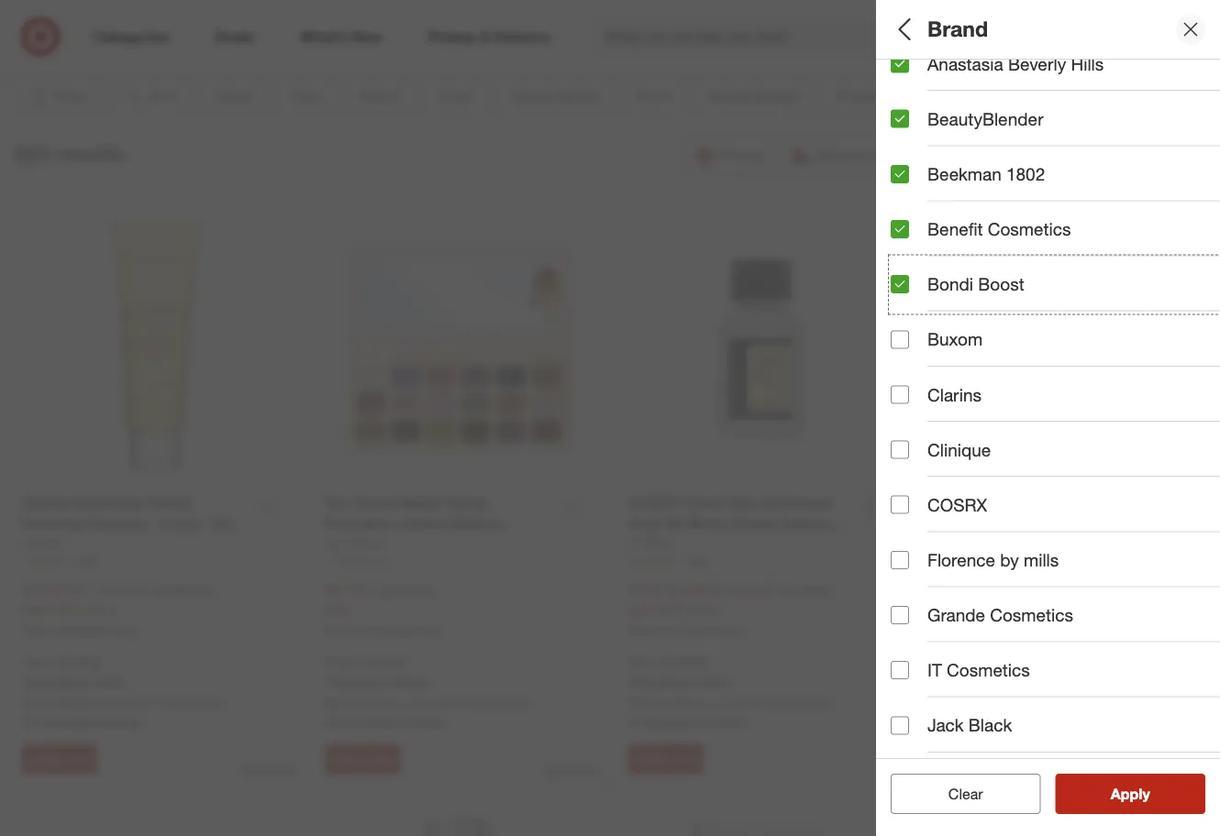 Task type: vqa. For each thing, say whether or not it's contained in the screenshot.
grande cosmetics
yes



Task type: locate. For each thing, give the bounding box(es) containing it.
exclusions
[[26, 674, 87, 690], [329, 674, 391, 690], [633, 674, 694, 690], [936, 674, 997, 690]]

2 nearby from the left
[[365, 714, 405, 730]]

advertisement region
[[60, 0, 1161, 43]]

1 horizontal spatial lamar
[[494, 696, 530, 712]]

benefit inside button
[[891, 657, 950, 678]]

exclusions apply. link down the $24.00 ( $5.71 /ounce ) reg $30.00 sale ends today when purchased online
[[26, 674, 125, 690]]

1 horizontal spatial nearby
[[365, 714, 405, 730]]

ends down $24.00
[[50, 602, 79, 618]]

0 horizontal spatial stores
[[105, 714, 140, 730]]

free for exclusions apply. "link" under $5.95 ( $5.89 /fluid ounce ) reg $8.50 sale ends today when purchased online on the bottom of the page
[[628, 654, 653, 670]]

2 horizontal spatial reg
[[777, 583, 796, 599]]

0 horizontal spatial south
[[153, 696, 187, 712]]

1 horizontal spatial check nearby stores button
[[325, 713, 444, 731]]

0 horizontal spatial today
[[82, 602, 114, 618]]

health facts button
[[891, 573, 1220, 638]]

product
[[891, 528, 957, 549]]

when inside $3.50 - $8.40 sale ends today when purchased online
[[931, 625, 960, 639]]

0 horizontal spatial austin
[[114, 696, 149, 712]]

ends down the -
[[960, 603, 988, 619]]

Buxom checkbox
[[891, 331, 909, 349]]

cosmetics for it cosmetics
[[947, 660, 1030, 681]]

2 lamar from the left
[[494, 696, 530, 712]]

by
[[1000, 550, 1019, 571]]

584 results
[[15, 141, 124, 167]]

facts
[[949, 592, 994, 613]]

shipping inside free shipping * * exclusions apply.
[[960, 655, 1009, 671]]

benefit for benefit cosmetics
[[928, 219, 983, 240]]

3 lamar from the left
[[797, 696, 833, 712]]

1 vertical spatial results
[[1122, 785, 1169, 803]]

0 horizontal spatial )
[[144, 583, 147, 599]]

beverly down search
[[1008, 53, 1066, 74]]

$24.00 ( $5.71 /ounce ) reg $30.00 sale ends today when purchased online
[[22, 582, 212, 638]]

1 at from the left
[[99, 696, 110, 712]]

2 horizontal spatial ends
[[960, 603, 988, 619]]

free shipping * * exclusions apply. not available at austin south lamar check nearby stores for $27.00
[[325, 654, 530, 730]]

brand inside brand anastasia beverly hills; beautyblender; beekman 1802; b
[[891, 201, 941, 222]]

1 vertical spatial beverly
[[950, 224, 993, 240]]

rating
[[945, 335, 999, 357]]

$5.95
[[628, 582, 664, 600]]

apply
[[1111, 785, 1150, 803]]

( right the $5.95
[[667, 583, 671, 599]]

1 ) from the left
[[144, 583, 147, 599]]

0 horizontal spatial ends
[[50, 602, 79, 618]]

shipping
[[51, 654, 100, 670], [354, 654, 403, 670], [657, 654, 706, 670], [960, 655, 1009, 671]]

type
[[891, 143, 930, 164]]

2 reg from the left
[[372, 583, 391, 599]]

2 horizontal spatial lamar
[[797, 696, 833, 712]]

apply. up standard
[[1001, 674, 1035, 690]]

1 horizontal spatial results
[[1122, 785, 1169, 803]]

anastasia up color
[[891, 224, 947, 240]]

0 vertical spatial cosmetics
[[988, 219, 1071, 240]]

stores for $27.00
[[408, 714, 444, 730]]

0 horizontal spatial nearby
[[62, 714, 102, 730]]

sale inside "$27.00 reg $54.00 sale when purchased online"
[[325, 602, 350, 618]]

today down /fluid
[[689, 602, 721, 618]]

/ounce
[[104, 583, 144, 599]]

2 check from the left
[[325, 714, 362, 730]]

brand anastasia beverly hills; beautyblender; beekman 1802; b
[[891, 201, 1220, 240]]

1 horizontal spatial available
[[349, 696, 399, 712]]

clear all
[[939, 785, 992, 803]]

when down health facts
[[931, 625, 960, 639]]

1 horizontal spatial not
[[325, 696, 345, 712]]

6
[[382, 555, 388, 568]]

apply. down "$27.00 reg $54.00 sale when purchased online"
[[394, 674, 429, 690]]

$5.71
[[73, 583, 104, 599]]

free down the $5.95
[[628, 654, 653, 670]]

3 at from the left
[[706, 696, 716, 712]]

clear inside 'button'
[[948, 785, 983, 803]]

2 horizontal spatial south
[[759, 696, 793, 712]]

clear for clear all
[[939, 785, 974, 803]]

beekman inside 'brand' dialog
[[928, 164, 1002, 185]]

Clinique checkbox
[[891, 441, 909, 459]]

cosmetics down $8.40
[[990, 605, 1073, 626]]

purchased down facts at bottom right
[[963, 625, 1015, 639]]

1 vertical spatial benefit
[[891, 657, 950, 678]]

mills
[[1024, 550, 1059, 571]]

cosmetics right the it
[[947, 660, 1030, 681]]

results
[[56, 141, 124, 167], [1122, 785, 1169, 803]]

1 austin from the left
[[114, 696, 149, 712]]

Bondi Boost checkbox
[[891, 275, 909, 294]]

1 check from the left
[[22, 714, 59, 730]]

check
[[22, 714, 59, 730], [325, 714, 362, 730], [628, 714, 665, 730]]

3 free shipping * * exclusions apply. not available at austin south lamar check nearby stores from the left
[[628, 654, 833, 730]]

at for $27.00
[[402, 696, 413, 712]]

Grande Cosmetics checkbox
[[891, 606, 909, 625]]

beverly
[[1008, 53, 1066, 74], [950, 224, 993, 240]]

2 austin from the left
[[417, 696, 453, 712]]

cosmetics
[[988, 219, 1071, 240], [990, 605, 1073, 626], [947, 660, 1030, 681]]

today down $8.40
[[992, 603, 1024, 619]]

2 horizontal spatial check
[[628, 714, 665, 730]]

2 horizontal spatial check nearby stores button
[[628, 713, 747, 731]]

1 available from the left
[[46, 696, 96, 712]]

when inside the $24.00 ( $5.71 /ounce ) reg $30.00 sale ends today when purchased online
[[22, 624, 50, 638]]

2 horizontal spatial stores
[[711, 714, 747, 730]]

1 vertical spatial beekman
[[1121, 224, 1175, 240]]

2 ) from the left
[[770, 583, 773, 599]]

stores for $24.00
[[105, 714, 140, 730]]

free shipping * * exclusions apply. not available at austin south lamar check nearby stores
[[22, 654, 227, 730], [325, 654, 530, 730], [628, 654, 833, 730]]

2 south from the left
[[456, 696, 490, 712]]

available
[[46, 696, 96, 712], [349, 696, 399, 712], [652, 696, 702, 712]]

0 horizontal spatial results
[[56, 141, 124, 167]]

exclusions for exclusions apply. "link" underneath "$27.00 reg $54.00 sale when purchased online"
[[329, 674, 391, 690]]

reg inside $5.95 ( $5.89 /fluid ounce ) reg $8.50 sale ends today when purchased online
[[777, 583, 796, 599]]

nearby for $24.00
[[62, 714, 102, 730]]

1 check nearby stores button from the left
[[22, 713, 140, 731]]

0 vertical spatial anastasia
[[928, 53, 1003, 74]]

shipping down "grande cosmetics"
[[960, 655, 1009, 671]]

0 horizontal spatial reg
[[151, 583, 170, 599]]

2 available from the left
[[349, 696, 399, 712]]

results right see
[[1122, 785, 1169, 803]]

search
[[975, 29, 1019, 47]]

1 nearby from the left
[[62, 714, 102, 730]]

nearby for $27.00
[[365, 714, 405, 730]]

brand right all
[[928, 16, 988, 42]]

reg left $8.50
[[777, 583, 796, 599]]

shipping for exclusions apply. "link" below the $24.00 ( $5.71 /ounce ) reg $30.00 sale ends today when purchased online
[[51, 654, 100, 670]]

0 horizontal spatial sponsored
[[241, 765, 295, 779]]

bondi
[[928, 274, 973, 295]]

brand dialog
[[876, 0, 1220, 837]]

Clarins checkbox
[[891, 386, 909, 404]]

cosmetics down 1802
[[988, 219, 1071, 240]]

2 free shipping * * exclusions apply. not available at austin south lamar check nearby stores from the left
[[325, 654, 530, 730]]

jack black
[[928, 715, 1012, 736]]

stores
[[105, 714, 140, 730], [408, 714, 444, 730], [711, 714, 747, 730]]

shipping for exclusions apply. "link" under $5.95 ( $5.89 /fluid ounce ) reg $8.50 sale ends today when purchased online on the bottom of the page
[[657, 654, 706, 670]]

( right $24.00
[[69, 583, 73, 599]]

2 horizontal spatial available
[[652, 696, 702, 712]]

0 horizontal spatial (
[[69, 583, 73, 599]]

lamar for $27.00
[[494, 696, 530, 712]]

sale inside $5.95 ( $5.89 /fluid ounce ) reg $8.50 sale ends today when purchased online
[[628, 602, 653, 618]]

anastasia
[[928, 53, 1003, 74], [891, 224, 947, 240]]

check for $24.00
[[22, 714, 59, 730]]

0 horizontal spatial available
[[46, 696, 96, 712]]

results right 584
[[56, 141, 124, 167]]

benefit right benefit cosmetics checkbox on the top right
[[928, 219, 983, 240]]

2 not from the left
[[325, 696, 345, 712]]

benefit for benefit
[[891, 657, 950, 678]]

$54.00
[[395, 583, 433, 599]]

1 horizontal spatial (
[[667, 583, 671, 599]]

2 ( from the left
[[667, 583, 671, 599]]

1 horizontal spatial check
[[325, 714, 362, 730]]

south for $24.00
[[153, 696, 187, 712]]

free right it cosmetics option
[[931, 655, 957, 671]]

2 horizontal spatial today
[[992, 603, 1024, 619]]

at
[[99, 696, 110, 712], [402, 696, 413, 712], [706, 696, 716, 712]]

1 horizontal spatial stores
[[408, 714, 444, 730]]

sponsored for $24.00
[[241, 765, 295, 779]]

865 link
[[22, 554, 288, 569]]

3 stores from the left
[[711, 714, 747, 730]]

2 vertical spatial cosmetics
[[947, 660, 1030, 681]]

ends down $5.89
[[657, 602, 685, 618]]

results inside see results button
[[1122, 785, 1169, 803]]

check nearby stores button for $24.00
[[22, 713, 140, 731]]

shade
[[891, 464, 943, 485]]

) down 1997 link
[[770, 583, 773, 599]]

0 vertical spatial beekman
[[928, 164, 1002, 185]]

purchased inside $5.95 ( $5.89 /fluid ounce ) reg $8.50 sale ends today when purchased online
[[660, 624, 712, 638]]

clinique
[[928, 439, 991, 461]]

1 clear from the left
[[939, 785, 974, 803]]

1 horizontal spatial at
[[402, 696, 413, 712]]

lamar for $24.00
[[191, 696, 227, 712]]

when inside "$27.00 reg $54.00 sale when purchased online"
[[325, 624, 353, 638]]

0 vertical spatial beverly
[[1008, 53, 1066, 74]]

apply. for exclusions apply. "link" below the $24.00 ( $5.71 /ounce ) reg $30.00 sale ends today when purchased online
[[91, 674, 125, 690]]

see
[[1092, 785, 1118, 803]]

1 horizontal spatial )
[[770, 583, 773, 599]]

1 horizontal spatial sponsored
[[544, 765, 598, 779]]

benefit down grande cosmetics option
[[891, 657, 950, 678]]

guest rating
[[891, 335, 999, 357]]

shipping down the $24.00 ( $5.71 /ounce ) reg $30.00 sale ends today when purchased online
[[51, 654, 100, 670]]

0 horizontal spatial not
[[22, 696, 42, 712]]

0 horizontal spatial lamar
[[191, 696, 227, 712]]

1 vertical spatial anastasia
[[891, 224, 947, 240]]

guest
[[891, 335, 940, 357]]

brand down beekman 1802 checkbox
[[891, 201, 941, 222]]

) inside the $24.00 ( $5.71 /ounce ) reg $30.00 sale ends today when purchased online
[[144, 583, 147, 599]]

1 free shipping * * exclusions apply. not available at austin south lamar check nearby stores from the left
[[22, 654, 227, 730]]

1 horizontal spatial today
[[689, 602, 721, 618]]

6 link
[[325, 554, 591, 569]]

all
[[891, 16, 916, 42]]

austin for $27.00
[[417, 696, 453, 712]]

apply.
[[91, 674, 125, 690], [394, 674, 429, 690], [697, 674, 732, 690], [1001, 674, 1035, 690]]

purchased
[[53, 624, 106, 638], [356, 624, 409, 638], [660, 624, 712, 638], [963, 625, 1015, 639]]

online inside "$27.00 reg $54.00 sale when purchased online"
[[412, 624, 441, 638]]

wellness standard button
[[891, 702, 1220, 766]]

0 horizontal spatial beverly
[[950, 224, 993, 240]]

benefit
[[928, 219, 983, 240], [891, 657, 950, 678]]

3 available from the left
[[652, 696, 702, 712]]

exclusions apply. link down $5.95 ( $5.89 /fluid ounce ) reg $8.50 sale ends today when purchased online on the bottom of the page
[[633, 674, 732, 690]]

ends
[[50, 602, 79, 618], [657, 602, 685, 618], [960, 603, 988, 619]]

1997
[[685, 555, 709, 568]]

grande
[[928, 605, 985, 626]]

free down "$27.00 reg $54.00 sale when purchased online"
[[325, 654, 350, 670]]

free shipping * * exclusions apply.
[[931, 655, 1035, 690]]

*
[[100, 654, 104, 670], [403, 654, 407, 670], [706, 654, 711, 670], [1009, 655, 1014, 671], [22, 674, 26, 690], [325, 674, 329, 690], [628, 674, 633, 690], [931, 674, 936, 690]]

1 lamar from the left
[[191, 696, 227, 712]]

) down 865 link
[[144, 583, 147, 599]]

2 at from the left
[[402, 696, 413, 712]]

when down $27.00
[[325, 624, 353, 638]]

$3.50
[[931, 583, 967, 601]]

benefit inside 'brand' dialog
[[928, 219, 983, 240]]

0 vertical spatial brand
[[928, 16, 988, 42]]

2 horizontal spatial not
[[628, 696, 649, 712]]

2 horizontal spatial austin
[[720, 696, 756, 712]]

hills;
[[997, 224, 1024, 240]]

check nearby stores button
[[22, 713, 140, 731], [325, 713, 444, 731], [628, 713, 747, 731]]

purchased down $5.71
[[53, 624, 106, 638]]

not
[[22, 696, 42, 712], [325, 696, 345, 712], [628, 696, 649, 712]]

( inside $5.95 ( $5.89 /fluid ounce ) reg $8.50 sale ends today when purchased online
[[667, 583, 671, 599]]

free
[[22, 654, 47, 670], [325, 654, 350, 670], [628, 654, 653, 670], [931, 655, 957, 671]]

( inside the $24.00 ( $5.71 /ounce ) reg $30.00 sale ends today when purchased online
[[69, 583, 73, 599]]

1802;
[[1179, 224, 1211, 240]]

apply. inside free shipping * * exclusions apply.
[[1001, 674, 1035, 690]]

3 austin from the left
[[720, 696, 756, 712]]

today
[[82, 602, 114, 618], [689, 602, 721, 618], [992, 603, 1024, 619]]

exclusions inside free shipping * * exclusions apply.
[[936, 674, 997, 690]]

0 horizontal spatial check
[[22, 714, 59, 730]]

brand
[[928, 16, 988, 42], [891, 201, 941, 222]]

online inside $5.95 ( $5.89 /fluid ounce ) reg $8.50 sale ends today when purchased online
[[715, 624, 745, 638]]

today inside the $24.00 ( $5.71 /ounce ) reg $30.00 sale ends today when purchased online
[[82, 602, 114, 618]]

clear down wellness standard
[[948, 785, 983, 803]]

florence by mills
[[928, 550, 1059, 571]]

1 reg from the left
[[151, 583, 170, 599]]

0 vertical spatial results
[[56, 141, 124, 167]]

color button
[[891, 252, 1220, 317]]

0 horizontal spatial at
[[99, 696, 110, 712]]

2 check nearby stores button from the left
[[325, 713, 444, 731]]

2 stores from the left
[[408, 714, 444, 730]]

purchased down $54.00
[[356, 624, 409, 638]]

1 not from the left
[[22, 696, 42, 712]]

not for $27.00
[[325, 696, 345, 712]]

clear left all
[[939, 785, 974, 803]]

austin for $24.00
[[114, 696, 149, 712]]

beverly left hills; on the right of page
[[950, 224, 993, 240]]

1 horizontal spatial free shipping * * exclusions apply. not available at austin south lamar check nearby stores
[[325, 654, 530, 730]]

) inside $5.95 ( $5.89 /fluid ounce ) reg $8.50 sale ends today when purchased online
[[770, 583, 773, 599]]

beekman down beautyblender at the top
[[928, 164, 1002, 185]]

beverly inside 'brand' dialog
[[1008, 53, 1066, 74]]

1 vertical spatial cosmetics
[[990, 605, 1073, 626]]

2 horizontal spatial free shipping * * exclusions apply. not available at austin south lamar check nearby stores
[[628, 654, 833, 730]]

sale down $27.00
[[325, 602, 350, 618]]

1 stores from the left
[[105, 714, 140, 730]]

clear inside button
[[939, 785, 974, 803]]

7 link
[[1161, 17, 1202, 57]]

sale down $3.50
[[931, 603, 956, 619]]

apply button
[[1056, 774, 1206, 815]]

1 horizontal spatial reg
[[372, 583, 391, 599]]

1 ( from the left
[[69, 583, 73, 599]]

clear button
[[891, 774, 1041, 815]]

sponsored
[[241, 765, 295, 779], [544, 765, 598, 779]]

1 vertical spatial brand
[[891, 201, 941, 222]]

1 horizontal spatial beekman
[[1121, 224, 1175, 240]]

3 reg from the left
[[777, 583, 796, 599]]

ends inside $5.95 ( $5.89 /fluid ounce ) reg $8.50 sale ends today when purchased online
[[657, 602, 685, 618]]

0 horizontal spatial free shipping * * exclusions apply. not available at austin south lamar check nearby stores
[[22, 654, 227, 730]]

reg down 6
[[372, 583, 391, 599]]

sale down $24.00
[[22, 602, 47, 618]]

beekman left 1802;
[[1121, 224, 1175, 240]]

purchased down $5.89
[[660, 624, 712, 638]]

apply. down $5.95 ( $5.89 /fluid ounce ) reg $8.50 sale ends today when purchased online on the bottom of the page
[[697, 674, 732, 690]]

1 horizontal spatial beverly
[[1008, 53, 1066, 74]]

online
[[109, 624, 138, 638], [412, 624, 441, 638], [715, 624, 745, 638], [1018, 625, 1048, 639]]

free down $24.00
[[22, 654, 47, 670]]

0 horizontal spatial check nearby stores button
[[22, 713, 140, 731]]

sale down the $5.95
[[628, 602, 653, 618]]

shipping for exclusions apply. "link" underneath "$27.00 reg $54.00 sale when purchased online"
[[354, 654, 403, 670]]

available for $27.00
[[349, 696, 399, 712]]

2 horizontal spatial at
[[706, 696, 716, 712]]

check for $27.00
[[325, 714, 362, 730]]

apply. down the $24.00 ( $5.71 /ounce ) reg $30.00 sale ends today when purchased online
[[91, 674, 125, 690]]

Beekman 1802 checkbox
[[891, 165, 909, 183]]

2 clear from the left
[[948, 785, 983, 803]]

1 south from the left
[[153, 696, 187, 712]]

2 sponsored from the left
[[544, 765, 598, 779]]

free inside free shipping * * exclusions apply.
[[931, 655, 957, 671]]

1 horizontal spatial south
[[456, 696, 490, 712]]

when down the $5.95
[[628, 624, 657, 638]]

apply. for exclusions apply. "link" underneath "$27.00 reg $54.00 sale when purchased online"
[[394, 674, 429, 690]]

1 sponsored from the left
[[241, 765, 295, 779]]

when down $24.00
[[22, 624, 50, 638]]

0 vertical spatial benefit
[[928, 219, 983, 240]]

reg
[[151, 583, 170, 599], [372, 583, 391, 599], [777, 583, 796, 599]]

0 horizontal spatial beekman
[[928, 164, 1002, 185]]

anastasia down filters
[[928, 53, 1003, 74]]

1 horizontal spatial ends
[[657, 602, 685, 618]]

shipping down $5.95 ( $5.89 /fluid ounce ) reg $8.50 sale ends today when purchased online on the bottom of the page
[[657, 654, 706, 670]]

online inside $3.50 - $8.40 sale ends today when purchased online
[[1018, 625, 1048, 639]]

brand inside dialog
[[928, 16, 988, 42]]

beverly inside brand anastasia beverly hills; beautyblender; beekman 1802; b
[[950, 224, 993, 240]]

shipping down "$27.00 reg $54.00 sale when purchased online"
[[354, 654, 403, 670]]

2 horizontal spatial nearby
[[669, 714, 708, 730]]

anastasia inside brand anastasia beverly hills; beautyblender; beekman 1802; b
[[891, 224, 947, 240]]

benefit cosmetics
[[928, 219, 1071, 240]]

reg down 865 link
[[151, 583, 170, 599]]

exclusions apply. link up black
[[936, 674, 1035, 690]]

when
[[22, 624, 50, 638], [325, 624, 353, 638], [628, 624, 657, 638], [931, 625, 960, 639]]

form
[[962, 528, 1004, 549]]

at for $24.00
[[99, 696, 110, 712]]

shade range
[[891, 464, 1001, 485]]

today down $5.71
[[82, 602, 114, 618]]

1 horizontal spatial austin
[[417, 696, 453, 712]]



Task type: describe. For each thing, give the bounding box(es) containing it.
price button
[[891, 381, 1220, 445]]

$8.50
[[799, 583, 831, 599]]

wellness
[[891, 721, 964, 742]]

beekman 1802
[[928, 164, 1045, 185]]

purchased inside "$27.00 reg $54.00 sale when purchased online"
[[356, 624, 409, 638]]

$3.50 - $8.40 sale ends today when purchased online
[[931, 583, 1048, 639]]

3 south from the left
[[759, 696, 793, 712]]

results for 584 results
[[56, 141, 124, 167]]

sale inside the $24.00 ( $5.71 /ounce ) reg $30.00 sale ends today when purchased online
[[22, 602, 47, 618]]

beautyblender;
[[1028, 224, 1117, 240]]

jack
[[928, 715, 964, 736]]

hills
[[1071, 53, 1104, 74]]

health facts
[[891, 592, 994, 613]]

it cosmetics
[[928, 660, 1030, 681]]

$30.00
[[173, 583, 212, 599]]

bondi boost
[[928, 274, 1025, 295]]

reg inside "$27.00 reg $54.00 sale when purchased online"
[[372, 583, 391, 599]]

wellness standard
[[891, 721, 1045, 742]]

cosmetics for grande cosmetics
[[990, 605, 1073, 626]]

ends inside the $24.00 ( $5.71 /ounce ) reg $30.00 sale ends today when purchased online
[[50, 602, 79, 618]]

purchased inside the $24.00 ( $5.71 /ounce ) reg $30.00 sale ends today when purchased online
[[53, 624, 106, 638]]

florence
[[928, 550, 995, 571]]

results for see results
[[1122, 785, 1169, 803]]

cosrx
[[928, 495, 987, 516]]

exclusions for exclusions apply. "link" under $5.95 ( $5.89 /fluid ounce ) reg $8.50 sale ends today when purchased online on the bottom of the page
[[633, 674, 694, 690]]

Florence by mills checkbox
[[891, 551, 909, 570]]

IT Cosmetics checkbox
[[891, 662, 909, 680]]

$5.95 ( $5.89 /fluid ounce ) reg $8.50 sale ends today when purchased online
[[628, 582, 831, 638]]

9227 link
[[931, 555, 1199, 570]]

3 not from the left
[[628, 696, 649, 712]]

1802
[[1006, 164, 1045, 185]]

$24.00
[[22, 582, 66, 600]]

boost
[[978, 274, 1025, 295]]

grande cosmetics
[[928, 605, 1073, 626]]

guest rating button
[[891, 317, 1220, 381]]

9227
[[988, 555, 1013, 569]]

584
[[15, 141, 50, 167]]

standard
[[969, 721, 1045, 742]]

color
[[891, 271, 936, 292]]

product form button
[[891, 509, 1220, 573]]

7
[[1189, 19, 1194, 30]]

$27.00
[[325, 582, 369, 600]]

/fluid
[[702, 583, 731, 599]]

see results button
[[1056, 774, 1206, 815]]

clear for clear
[[948, 785, 983, 803]]

free shipping * * exclusions apply. not available at austin south lamar check nearby stores for $24.00
[[22, 654, 227, 730]]

Anastasia Beverly Hills checkbox
[[891, 55, 909, 73]]

shade range button
[[891, 445, 1220, 509]]

deals
[[891, 79, 938, 100]]

brand for brand anastasia beverly hills; beautyblender; beekman 1802; b
[[891, 201, 941, 222]]

1997 link
[[628, 554, 894, 569]]

$5.89
[[671, 583, 702, 599]]

What can we help you find? suggestions appear below search field
[[595, 17, 988, 57]]

it
[[928, 660, 942, 681]]

$27.00 reg $54.00 sale when purchased online
[[325, 582, 441, 638]]

range
[[948, 464, 1001, 485]]

clarins
[[928, 384, 982, 405]]

865
[[78, 555, 97, 568]]

COSRX checkbox
[[891, 496, 909, 514]]

Benefit Cosmetics checkbox
[[891, 220, 909, 239]]

product form
[[891, 528, 1004, 549]]

brand for brand
[[928, 16, 988, 42]]

health
[[891, 592, 945, 613]]

purchased inside $3.50 - $8.40 sale ends today when purchased online
[[963, 625, 1015, 639]]

anastasia beverly hills
[[928, 53, 1104, 74]]

( for $24.00
[[69, 583, 73, 599]]

cosmetics for benefit cosmetics
[[988, 219, 1071, 240]]

all
[[978, 785, 992, 803]]

( for $5.95
[[667, 583, 671, 599]]

b
[[1214, 224, 1220, 240]]

deals button
[[891, 60, 1220, 124]]

-
[[971, 583, 977, 601]]

beautyblender
[[928, 108, 1044, 129]]

exclusions apply. link down "$27.00 reg $54.00 sale when purchased online"
[[329, 674, 429, 690]]

check nearby stores button for $27.00
[[325, 713, 444, 731]]

BeautyBlender checkbox
[[891, 110, 909, 128]]

3 check nearby stores button from the left
[[628, 713, 747, 731]]

free for exclusions apply. "link" below the $24.00 ( $5.71 /ounce ) reg $30.00 sale ends today when purchased online
[[22, 654, 47, 670]]

apply. for exclusions apply. "link" under $5.95 ( $5.89 /fluid ounce ) reg $8.50 sale ends today when purchased online on the bottom of the page
[[697, 674, 732, 690]]

free for exclusions apply. "link" underneath "$27.00 reg $54.00 sale when purchased online"
[[325, 654, 350, 670]]

beekman inside brand anastasia beverly hills; beautyblender; beekman 1802; b
[[1121, 224, 1175, 240]]

search button
[[975, 17, 1019, 61]]

3 check from the left
[[628, 714, 665, 730]]

when inside $5.95 ( $5.89 /fluid ounce ) reg $8.50 sale ends today when purchased online
[[628, 624, 657, 638]]

buxom
[[928, 329, 983, 350]]

all filters
[[891, 16, 979, 42]]

south for $27.00
[[456, 696, 490, 712]]

reg inside the $24.00 ( $5.71 /ounce ) reg $30.00 sale ends today when purchased online
[[151, 583, 170, 599]]

all filters dialog
[[876, 0, 1220, 837]]

anastasia inside 'brand' dialog
[[928, 53, 1003, 74]]

ends inside $3.50 - $8.40 sale ends today when purchased online
[[960, 603, 988, 619]]

today inside $5.95 ( $5.89 /fluid ounce ) reg $8.50 sale ends today when purchased online
[[689, 602, 721, 618]]

sale inside $3.50 - $8.40 sale ends today when purchased online
[[931, 603, 956, 619]]

sponsored for $27.00
[[544, 765, 598, 779]]

Jack Black checkbox
[[891, 717, 909, 735]]

see results
[[1092, 785, 1169, 803]]

benefit button
[[891, 638, 1220, 702]]

type button
[[891, 124, 1220, 188]]

not for $24.00
[[22, 696, 42, 712]]

3 nearby from the left
[[669, 714, 708, 730]]

price
[[891, 400, 934, 421]]

ounce
[[734, 583, 770, 599]]

available for $24.00
[[46, 696, 96, 712]]

$8.40
[[981, 583, 1017, 601]]

today inside $3.50 - $8.40 sale ends today when purchased online
[[992, 603, 1024, 619]]

online inside the $24.00 ( $5.71 /ounce ) reg $30.00 sale ends today when purchased online
[[109, 624, 138, 638]]

exclusions for exclusions apply. "link" below the $24.00 ( $5.71 /ounce ) reg $30.00 sale ends today when purchased online
[[26, 674, 87, 690]]

clear all button
[[891, 774, 1041, 815]]

filters
[[922, 16, 979, 42]]



